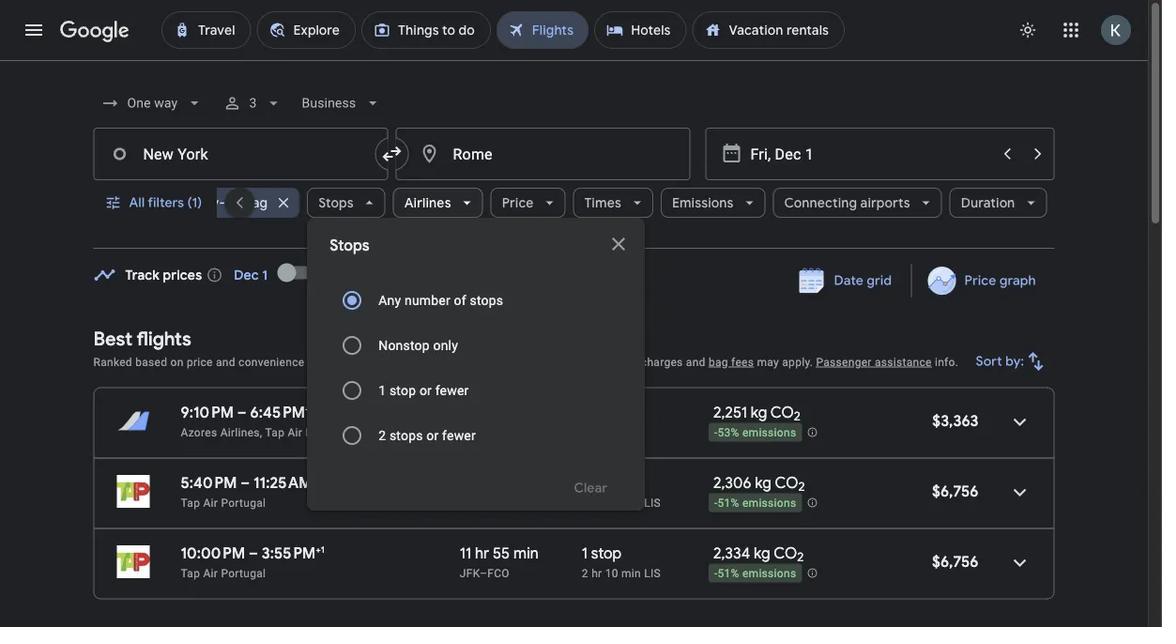 Task type: vqa. For each thing, say whether or not it's contained in the screenshot.
left the &
no



Task type: describe. For each thing, give the bounding box(es) containing it.
carry-
[[186, 194, 225, 211]]

1 stop 2 hr 10 min lis
[[582, 544, 661, 580]]

1 carry-on bag
[[177, 194, 268, 211]]

on for carry-
[[225, 194, 241, 211]]

total duration 15 hr 35 min. element
[[460, 403, 582, 425]]

connecting airports button
[[773, 180, 943, 225]]

11 hr 55 min jfk – fco
[[460, 544, 539, 580]]

sort
[[977, 353, 1003, 370]]

airlines,
[[220, 426, 263, 439]]

– inside the 11 hr 55 min jfk – fco
[[480, 567, 488, 580]]

layover (1 of 1) is a 1 hr 55 min layover at humberto delgado airport in lisbon. element
[[582, 495, 704, 510]]

Arrival time: 3:55 PM on  Saturday, December 2. text field
[[262, 544, 325, 563]]

– for 11:25 am
[[241, 473, 250, 493]]

5:40 pm
[[181, 473, 237, 493]]

stops button
[[307, 180, 386, 225]]

55 inside 1 stop 1 hr 55 min lis
[[606, 496, 619, 510]]

price graph
[[965, 272, 1036, 289]]

emissions for 2,306
[[743, 497, 797, 510]]

bag fees button
[[709, 356, 754, 369]]

emissions button
[[661, 180, 766, 225]]

dec 1
[[234, 267, 268, 284]]

– for 3:55 pm
[[249, 544, 258, 563]]

based
[[135, 356, 167, 369]]

required
[[414, 356, 457, 369]]

$6,756 for 2,306
[[933, 482, 979, 501]]

0 vertical spatial air
[[288, 426, 303, 439]]

jfk for 11
[[460, 567, 480, 580]]

2 for 2,251
[[794, 409, 801, 425]]

none search field containing stops
[[93, 81, 1055, 511]]

kg for 2,306
[[755, 473, 772, 493]]

price for price graph
[[965, 272, 997, 289]]

min inside 1 stop 2 hr 10 min lis
[[622, 567, 642, 580]]

2 for 2,334
[[798, 550, 804, 566]]

15 hr 35 min jfk –
[[460, 403, 542, 439]]

53%
[[718, 427, 740, 440]]

nonstop only
[[379, 338, 458, 353]]

graph
[[1000, 272, 1036, 289]]

9:10 pm – 6:45 pm +
[[181, 403, 310, 422]]

portugal for 11:25 am
[[221, 496, 266, 510]]

change appearance image
[[1006, 8, 1051, 53]]

passenger
[[817, 356, 872, 369]]

connecting
[[785, 194, 858, 211]]

$3,363
[[933, 411, 979, 431]]

emissions
[[672, 194, 734, 211]]

1 stop flight. element for 2,306
[[582, 473, 622, 495]]

on for based
[[171, 356, 184, 369]]

51% for 2,334
[[718, 567, 740, 581]]

taxes
[[460, 356, 489, 369]]

track
[[125, 267, 160, 284]]

best flights main content
[[93, 250, 1055, 627]]

number
[[405, 293, 451, 308]]

+ right taxes
[[492, 356, 499, 369]]

include
[[373, 356, 411, 369]]

2,306 kg co 2
[[714, 473, 805, 495]]

2,334 kg co 2
[[714, 544, 804, 566]]

ranked based on price and convenience
[[93, 356, 305, 369]]

all filters (1) button
[[93, 180, 217, 225]]

- for 2,334
[[715, 567, 718, 581]]

emissions for 2,334
[[743, 567, 797, 581]]

may
[[757, 356, 780, 369]]

+ for 6:45 pm
[[305, 403, 310, 415]]

0 vertical spatial tap
[[265, 426, 285, 439]]

portugal for 3:55 pm
[[221, 567, 266, 580]]

or for stop
[[420, 383, 432, 398]]

10:00 pm
[[181, 544, 245, 563]]

layover (1 of 1) is a 2 hr 10 min layover at humberto delgado airport in lisbon. element
[[582, 566, 704, 581]]

min inside the "15 hr 35 min jfk –"
[[516, 403, 542, 422]]

total duration 11 hr 55 min. element
[[460, 544, 582, 566]]

flight details. leaves john f. kennedy international airport at 10:00 pm on friday, december 1 and arrives at leonardo da vinci–fiumicino airport at 3:55 pm on saturday, december 2. image
[[998, 541, 1043, 586]]

2,306
[[714, 473, 752, 493]]

flight details. leaves john f. kennedy international airport at 9:10 pm on friday, december 1 and arrives at leonardo da vinci–fiumicino airport at 6:45 pm on saturday, december 2. image
[[998, 400, 1043, 445]]

stops option group
[[330, 278, 623, 458]]

1 down total duration 11 hr 45 min. element
[[582, 496, 589, 510]]

date grid
[[835, 272, 893, 289]]

azores airlines, tap air portugal
[[181, 426, 351, 439]]

3 inside best flights main content
[[545, 356, 552, 369]]

adults.
[[555, 356, 591, 369]]

tap air portugal for 10:00 pm
[[181, 567, 266, 580]]

best
[[93, 327, 133, 351]]

2 for 2,306
[[799, 479, 805, 495]]

fewer for 2 stops or fewer
[[443, 428, 476, 443]]

convenience
[[239, 356, 305, 369]]

1 up layover (1 of 1) is a 1 hr 55 min layover at humberto delgado airport in lisbon. 'element'
[[582, 473, 588, 493]]

10:00 pm – 3:55 pm + 1
[[181, 544, 325, 563]]

prices include required taxes + fees for 3 adults. optional charges and bag fees may apply. passenger assistance
[[337, 356, 932, 369]]

1 fees from the left
[[502, 356, 524, 369]]

duration button
[[950, 180, 1048, 225]]

price for price
[[502, 194, 534, 211]]

stop for 3:55 pm
[[592, 544, 622, 563]]

6756 US dollars text field
[[933, 482, 979, 501]]

Departure time: 10:00 PM. text field
[[181, 544, 245, 563]]

air for 3:55 pm
[[203, 567, 218, 580]]

best flights
[[93, 327, 191, 351]]

airlines
[[404, 194, 451, 211]]

1 inside 1 stop 2 hr 10 min lis
[[582, 544, 588, 563]]

main menu image
[[23, 19, 45, 41]]

track prices
[[125, 267, 202, 284]]

fco
[[488, 567, 510, 580]]

9:10 pm
[[181, 403, 234, 422]]

price button
[[491, 180, 566, 225]]

2,251 kg co 2
[[714, 403, 801, 425]]

51% for 2,306
[[718, 497, 740, 510]]

1 and from the left
[[216, 356, 236, 369]]

price
[[187, 356, 213, 369]]

2 inside 1 stop 2 hr 10 min lis
[[582, 567, 589, 580]]

optional
[[594, 356, 638, 369]]

charges
[[641, 356, 683, 369]]

-53% emissions
[[715, 427, 797, 440]]

+ for 3:55 pm
[[316, 544, 321, 556]]

dec
[[234, 267, 259, 284]]

duration
[[961, 194, 1016, 211]]

co for 2,251
[[771, 403, 794, 422]]

date grid button
[[786, 264, 908, 298]]

date
[[835, 272, 864, 289]]

min inside the 11 hr 55 min jfk – fco
[[514, 544, 539, 563]]

Departure text field
[[751, 129, 991, 179]]

lis for 2,334
[[645, 567, 661, 580]]

fewer for 1 stop or fewer
[[436, 383, 469, 398]]

by:
[[1006, 353, 1025, 370]]

find the best price region
[[93, 250, 1055, 313]]

prices
[[163, 267, 202, 284]]

6:45 pm
[[250, 403, 305, 422]]

10
[[606, 567, 619, 580]]

2 stops or fewer
[[379, 428, 476, 443]]



Task type: locate. For each thing, give the bounding box(es) containing it.
on right (1)
[[225, 194, 241, 211]]

stops
[[319, 194, 354, 211], [330, 236, 370, 255]]

0 vertical spatial or
[[420, 383, 432, 398]]

0 vertical spatial portugal
[[306, 426, 351, 439]]

1
[[177, 194, 183, 211], [262, 267, 268, 284], [379, 383, 386, 398], [582, 473, 588, 493], [582, 496, 589, 510], [321, 544, 325, 556], [582, 544, 588, 563]]

55 inside the 11 hr 55 min jfk – fco
[[493, 544, 510, 563]]

0 vertical spatial jfk
[[460, 426, 480, 439]]

hr
[[478, 403, 492, 422], [592, 496, 602, 510], [475, 544, 490, 563], [592, 567, 602, 580]]

bag inside popup button
[[244, 194, 268, 211]]

+ inside 9:10 pm – 6:45 pm +
[[305, 403, 310, 415]]

leaves john f. kennedy international airport at 9:10 pm on friday, december 1 and arrives at leonardo da vinci–fiumicino airport at 6:45 pm on saturday, december 2. element
[[181, 403, 314, 422]]

1 vertical spatial $6,756
[[933, 552, 979, 572]]

35
[[496, 403, 513, 422]]

price inside popup button
[[502, 194, 534, 211]]

+ inside 10:00 pm – 3:55 pm + 1
[[316, 544, 321, 556]]

11
[[460, 544, 472, 563]]

kg for 2,334
[[754, 544, 771, 563]]

1 -51% emissions from the top
[[715, 497, 797, 510]]

1 carry-on bag button
[[166, 180, 300, 225]]

min up 1 stop 2 hr 10 min lis at the right bottom
[[622, 496, 642, 510]]

all filters (1)
[[129, 194, 202, 211]]

1 emissions from the top
[[743, 427, 797, 440]]

co right 2,334
[[774, 544, 798, 563]]

- down 2,306
[[715, 497, 718, 510]]

0 horizontal spatial 55
[[493, 544, 510, 563]]

1 lis from the top
[[645, 496, 661, 510]]

layover (1 of 2) is a 1 hr 50 min layover at aeroporto joão paulo ii in ponta delgada. layover (2 of 2) is a 2 hr 50 min layover at humberto delgado airport in lisbon. element
[[582, 425, 704, 440]]

2 $6,756 from the top
[[933, 552, 979, 572]]

- for 2,306
[[715, 497, 718, 510]]

lis inside 1 stop 2 hr 10 min lis
[[645, 567, 661, 580]]

2,334
[[714, 544, 751, 563]]

– right departure time: 5:40 pm. text field
[[241, 473, 250, 493]]

2 right 2,306
[[799, 479, 805, 495]]

2 tap air portugal from the top
[[181, 567, 266, 580]]

1 vertical spatial portugal
[[221, 496, 266, 510]]

-51% emissions down 2,306 kg co 2
[[715, 497, 797, 510]]

2 right 2,334
[[798, 550, 804, 566]]

portugal down 10:00 pm – 3:55 pm + 1
[[221, 567, 266, 580]]

min right 10
[[622, 567, 642, 580]]

0 vertical spatial fewer
[[436, 383, 469, 398]]

1 - from the top
[[715, 427, 718, 440]]

0 horizontal spatial price
[[502, 194, 534, 211]]

15
[[460, 403, 475, 422]]

tap air portugal
[[181, 496, 266, 510], [181, 567, 266, 580]]

tap for 5:40 pm
[[181, 496, 200, 510]]

1 vertical spatial fewer
[[443, 428, 476, 443]]

bag left may
[[709, 356, 729, 369]]

hr left 10
[[592, 567, 602, 580]]

0 vertical spatial co
[[771, 403, 794, 422]]

co up -53% emissions
[[771, 403, 794, 422]]

55 up fco
[[493, 544, 510, 563]]

2 51% from the top
[[718, 567, 740, 581]]

0 horizontal spatial stops
[[390, 428, 423, 443]]

stops left airlines
[[319, 194, 354, 211]]

air down departure time: 5:40 pm. text field
[[203, 496, 218, 510]]

2 lis from the top
[[645, 567, 661, 580]]

1 inside popup button
[[177, 194, 183, 211]]

tap down 5:40 pm
[[181, 496, 200, 510]]

55 up 1 stop 2 hr 10 min lis at the right bottom
[[606, 496, 619, 510]]

lis up 1 stop 2 hr 10 min lis at the right bottom
[[645, 496, 661, 510]]

0 vertical spatial stop
[[390, 383, 416, 398]]

kg inside 2,306 kg co 2
[[755, 473, 772, 493]]

emissions for 2,251
[[743, 427, 797, 440]]

3 emissions from the top
[[743, 567, 797, 581]]

3363 US dollars text field
[[933, 411, 979, 431]]

1 stop flight. element for 2,334
[[582, 544, 622, 566]]

tap air portugal down departure time: 5:40 pm. text field
[[181, 496, 266, 510]]

2 fees from the left
[[732, 356, 754, 369]]

tap air portugal down the 10:00 pm at the bottom left of the page
[[181, 567, 266, 580]]

prices
[[337, 356, 370, 369]]

stop down include
[[390, 383, 416, 398]]

2 - from the top
[[715, 497, 718, 510]]

tap
[[265, 426, 285, 439], [181, 496, 200, 510], [181, 567, 200, 580]]

2 up -53% emissions
[[794, 409, 801, 425]]

Arrival time: 11:25 AM on  Saturday, December 2. text field
[[254, 473, 321, 493]]

stop up layover (1 of 1) is a 1 hr 55 min layover at humberto delgado airport in lisbon. 'element'
[[592, 473, 622, 493]]

3 - from the top
[[715, 567, 718, 581]]

min inside 1 stop 1 hr 55 min lis
[[622, 496, 642, 510]]

2 jfk from the top
[[460, 567, 480, 580]]

2 inside stops option group
[[379, 428, 386, 443]]

2 and from the left
[[686, 356, 706, 369]]

1 horizontal spatial bag
[[709, 356, 729, 369]]

– left 3:55 pm
[[249, 544, 258, 563]]

$6,756 for 2,334
[[933, 552, 979, 572]]

tap air portugal for 5:40 pm
[[181, 496, 266, 510]]

1 51% from the top
[[718, 497, 740, 510]]

jfk
[[460, 426, 480, 439], [460, 567, 480, 580]]

1 vertical spatial emissions
[[743, 497, 797, 510]]

tap down the 10:00 pm at the bottom left of the page
[[181, 567, 200, 580]]

stops down stops popup button
[[330, 236, 370, 255]]

stop for 11:25 am
[[592, 473, 622, 493]]

-51% emissions for 2,334
[[715, 567, 797, 581]]

2 vertical spatial stop
[[592, 544, 622, 563]]

-51% emissions
[[715, 497, 797, 510], [715, 567, 797, 581]]

51%
[[718, 497, 740, 510], [718, 567, 740, 581]]

1 up layover (1 of 1) is a 2 hr 10 min layover at humberto delgado airport in lisbon. element
[[582, 544, 588, 563]]

2 down 1 stop or fewer
[[379, 428, 386, 443]]

1 right 3:55 pm
[[321, 544, 325, 556]]

stops down 1 stop or fewer
[[390, 428, 423, 443]]

on left price
[[171, 356, 184, 369]]

+ for 11:25 am
[[312, 473, 317, 485]]

hr right 15
[[478, 403, 492, 422]]

on inside popup button
[[225, 194, 241, 211]]

fewer up 15
[[436, 383, 469, 398]]

6756 US dollars text field
[[933, 552, 979, 572]]

air
[[288, 426, 303, 439], [203, 496, 218, 510], [203, 567, 218, 580]]

0 horizontal spatial and
[[216, 356, 236, 369]]

- down 2,334
[[715, 567, 718, 581]]

passenger assistance button
[[817, 356, 932, 369]]

1 horizontal spatial fees
[[732, 356, 754, 369]]

None search field
[[93, 81, 1055, 511]]

all
[[129, 194, 145, 211]]

0 vertical spatial 55
[[606, 496, 619, 510]]

of
[[454, 293, 467, 308]]

1 left (1)
[[177, 194, 183, 211]]

+ down the arrival time: 11:25 am on  saturday, december 2. text field
[[316, 544, 321, 556]]

tap for 10:00 pm
[[181, 567, 200, 580]]

on inside best flights main content
[[171, 356, 184, 369]]

2 emissions from the top
[[743, 497, 797, 510]]

1 vertical spatial -51% emissions
[[715, 567, 797, 581]]

$6,756
[[933, 482, 979, 501], [933, 552, 979, 572]]

-51% emissions down 2,334 kg co 2
[[715, 567, 797, 581]]

stops
[[470, 293, 504, 308], [390, 428, 423, 443]]

or down 1 stop or fewer
[[427, 428, 439, 443]]

0 vertical spatial bag
[[244, 194, 268, 211]]

stop inside 1 stop 2 hr 10 min lis
[[592, 544, 622, 563]]

1 stop flight. element down layover (1 of 2) is a 1 hr 50 min layover at aeroporto joão paulo ii in ponta delgada. layover (2 of 2) is a 2 hr 50 min layover at humberto delgado airport in lisbon. element
[[582, 473, 622, 495]]

None field
[[93, 86, 212, 120], [294, 86, 390, 120], [93, 86, 212, 120], [294, 86, 390, 120]]

airlines button
[[393, 180, 483, 225]]

(1)
[[187, 194, 202, 211]]

3
[[249, 95, 257, 111], [545, 356, 552, 369]]

0 vertical spatial stops
[[319, 194, 354, 211]]

price inside button
[[965, 272, 997, 289]]

hr up 1 stop 2 hr 10 min lis at the right bottom
[[592, 496, 602, 510]]

2 1 stop flight. element from the top
[[582, 544, 622, 566]]

sort by:
[[977, 353, 1025, 370]]

0 vertical spatial 51%
[[718, 497, 740, 510]]

+ up azores airlines, tap air portugal
[[305, 403, 310, 415]]

jfk down 11
[[460, 567, 480, 580]]

air down the 10:00 pm at the bottom left of the page
[[203, 567, 218, 580]]

hr right 11
[[475, 544, 490, 563]]

3 button
[[215, 81, 291, 126]]

leaves newark liberty international airport at 5:40 pm on friday, december 1 and arrives at leonardo da vinci–fiumicino airport at 11:25 am on saturday, december 2. element
[[181, 473, 321, 493]]

Departure time: 5:40 PM. text field
[[181, 473, 237, 493]]

2 vertical spatial air
[[203, 567, 218, 580]]

1 inside 10:00 pm – 3:55 pm + 1
[[321, 544, 325, 556]]

2 vertical spatial -
[[715, 567, 718, 581]]

$6,756 left flight details. leaves john f. kennedy international airport at 10:00 pm on friday, december 1 and arrives at leonardo da vinci–fiumicino airport at 3:55 pm on saturday, december 2. image
[[933, 552, 979, 572]]

1 stop flight. element
[[582, 473, 622, 495], [582, 544, 622, 566]]

connecting airports
[[785, 194, 911, 211]]

1 vertical spatial bag
[[709, 356, 729, 369]]

1 vertical spatial tap air portugal
[[181, 567, 266, 580]]

0 vertical spatial emissions
[[743, 427, 797, 440]]

air down arrival time: 6:45 pm on  saturday, december 2. text field
[[288, 426, 303, 439]]

kg for 2,251
[[751, 403, 768, 422]]

1 horizontal spatial 55
[[606, 496, 619, 510]]

fees left for
[[502, 356, 524, 369]]

1 horizontal spatial on
[[225, 194, 241, 211]]

+
[[492, 356, 499, 369], [305, 403, 310, 415], [312, 473, 317, 485], [316, 544, 321, 556]]

1 vertical spatial price
[[965, 272, 997, 289]]

None text field
[[93, 128, 388, 180], [396, 128, 691, 180], [93, 128, 388, 180], [396, 128, 691, 180]]

0 horizontal spatial fees
[[502, 356, 524, 369]]

3 inside popup button
[[249, 95, 257, 111]]

portugal down 5:40 pm – 11:25 am +
[[221, 496, 266, 510]]

– down total duration 11 hr 55 min. element
[[480, 567, 488, 580]]

1 inside stops option group
[[379, 383, 386, 398]]

filters
[[148, 194, 184, 211]]

co inside 2,306 kg co 2
[[775, 473, 799, 493]]

kg inside 2,251 kg co 2
[[751, 403, 768, 422]]

51% down 2,306
[[718, 497, 740, 510]]

jfk inside the "15 hr 35 min jfk –"
[[460, 426, 480, 439]]

0 vertical spatial price
[[502, 194, 534, 211]]

2 left 10
[[582, 567, 589, 580]]

kg inside 2,334 kg co 2
[[754, 544, 771, 563]]

on
[[225, 194, 241, 211], [171, 356, 184, 369]]

$6,756 left flight details. leaves newark liberty international airport at 5:40 pm on friday, december 1 and arrives at leonardo da vinci–fiumicino airport at 11:25 am on saturday, december 2. icon
[[933, 482, 979, 501]]

co right 2,306
[[775, 473, 799, 493]]

portugal down arrival time: 6:45 pm on  saturday, december 2. text field
[[306, 426, 351, 439]]

11:25 am
[[254, 473, 312, 493]]

1 vertical spatial -
[[715, 497, 718, 510]]

– inside the "15 hr 35 min jfk –"
[[480, 426, 488, 439]]

1 stop 1 hr 55 min lis
[[582, 473, 661, 510]]

0 vertical spatial lis
[[645, 496, 661, 510]]

hr inside 1 stop 2 hr 10 min lis
[[592, 567, 602, 580]]

any number of stops
[[379, 293, 504, 308]]

1 jfk from the top
[[460, 426, 480, 439]]

min right 11
[[514, 544, 539, 563]]

nonstop
[[379, 338, 430, 353]]

– for 6:45 pm
[[238, 403, 247, 422]]

co inside 2,334 kg co 2
[[774, 544, 798, 563]]

2 -51% emissions from the top
[[715, 567, 797, 581]]

portugal
[[306, 426, 351, 439], [221, 496, 266, 510], [221, 567, 266, 580]]

lis for 2,306
[[645, 496, 661, 510]]

1 vertical spatial stops
[[330, 236, 370, 255]]

apply.
[[783, 356, 814, 369]]

1 horizontal spatial 3
[[545, 356, 552, 369]]

for
[[527, 356, 542, 369]]

1 vertical spatial 3
[[545, 356, 552, 369]]

51% down 2,334
[[718, 567, 740, 581]]

air for 11:25 am
[[203, 496, 218, 510]]

0 vertical spatial -
[[715, 427, 718, 440]]

stop up 10
[[592, 544, 622, 563]]

1 horizontal spatial price
[[965, 272, 997, 289]]

total duration 11 hr 45 min. element
[[460, 474, 582, 495]]

-
[[715, 427, 718, 440], [715, 497, 718, 510], [715, 567, 718, 581]]

2 inside 2,334 kg co 2
[[798, 550, 804, 566]]

0 vertical spatial tap air portugal
[[181, 496, 266, 510]]

lis inside 1 stop 1 hr 55 min lis
[[645, 496, 661, 510]]

1 horizontal spatial stops
[[470, 293, 504, 308]]

tap down 6:45 pm
[[265, 426, 285, 439]]

airports
[[861, 194, 911, 211]]

2 vertical spatial kg
[[754, 544, 771, 563]]

1 vertical spatial co
[[775, 473, 799, 493]]

fewer
[[436, 383, 469, 398], [443, 428, 476, 443]]

swap origin and destination. image
[[381, 143, 403, 165]]

1 vertical spatial 1 stop flight. element
[[582, 544, 622, 566]]

flights
[[137, 327, 191, 351]]

times button
[[573, 180, 654, 225]]

2 inside 2,251 kg co 2
[[794, 409, 801, 425]]

1 vertical spatial jfk
[[460, 567, 480, 580]]

+ inside 5:40 pm – 11:25 am +
[[312, 473, 317, 485]]

fees left may
[[732, 356, 754, 369]]

loading results progress bar
[[0, 60, 1149, 64]]

co inside 2,251 kg co 2
[[771, 403, 794, 422]]

learn more about tracked prices image
[[206, 267, 223, 284]]

sort by: button
[[969, 339, 1055, 384]]

1 vertical spatial 51%
[[718, 567, 740, 581]]

close dialog image
[[608, 233, 630, 255]]

co for 2,334
[[774, 544, 798, 563]]

times
[[585, 194, 622, 211]]

and right price
[[216, 356, 236, 369]]

hr inside 1 stop 1 hr 55 min lis
[[592, 496, 602, 510]]

co for 2,306
[[775, 473, 799, 493]]

jfk inside the 11 hr 55 min jfk – fco
[[460, 567, 480, 580]]

ranked
[[93, 356, 132, 369]]

fewer down 15
[[443, 428, 476, 443]]

0 vertical spatial 1 stop flight. element
[[582, 473, 622, 495]]

jfk for 15
[[460, 426, 480, 439]]

kg up -53% emissions
[[751, 403, 768, 422]]

2 vertical spatial emissions
[[743, 567, 797, 581]]

1 vertical spatial stop
[[592, 473, 622, 493]]

1 vertical spatial lis
[[645, 567, 661, 580]]

bag inside best flights main content
[[709, 356, 729, 369]]

and right charges
[[686, 356, 706, 369]]

previous image
[[217, 180, 262, 225]]

0 vertical spatial $6,756
[[933, 482, 979, 501]]

0 vertical spatial stops
[[470, 293, 504, 308]]

- down the 2,251
[[715, 427, 718, 440]]

min right 35
[[516, 403, 542, 422]]

stop inside 1 stop 1 hr 55 min lis
[[592, 473, 622, 493]]

fees
[[502, 356, 524, 369], [732, 356, 754, 369]]

emissions down 2,306 kg co 2
[[743, 497, 797, 510]]

bag right carry-
[[244, 194, 268, 211]]

or for stops
[[427, 428, 439, 443]]

0 horizontal spatial 3
[[249, 95, 257, 111]]

– down total duration 15 hr 35 min. element
[[480, 426, 488, 439]]

2 vertical spatial portugal
[[221, 567, 266, 580]]

2,251
[[714, 403, 748, 422]]

grid
[[867, 272, 893, 289]]

3:55 pm
[[262, 544, 316, 563]]

2 vertical spatial tap
[[181, 567, 200, 580]]

0 horizontal spatial on
[[171, 356, 184, 369]]

2
[[794, 409, 801, 425], [379, 428, 386, 443], [799, 479, 805, 495], [798, 550, 804, 566], [582, 567, 589, 580]]

hr inside the 11 hr 55 min jfk – fco
[[475, 544, 490, 563]]

-51% emissions for 2,306
[[715, 497, 797, 510]]

any
[[379, 293, 401, 308]]

1 vertical spatial stops
[[390, 428, 423, 443]]

0 horizontal spatial bag
[[244, 194, 268, 211]]

1 vertical spatial air
[[203, 496, 218, 510]]

1 vertical spatial on
[[171, 356, 184, 369]]

Departure time: 9:10 PM. text field
[[181, 403, 234, 422]]

1 tap air portugal from the top
[[181, 496, 266, 510]]

+ down azores airlines, tap air portugal
[[312, 473, 317, 485]]

2 vertical spatial co
[[774, 544, 798, 563]]

1 inside find the best price region
[[262, 267, 268, 284]]

1 vertical spatial 55
[[493, 544, 510, 563]]

1 vertical spatial tap
[[181, 496, 200, 510]]

or
[[420, 383, 432, 398], [427, 428, 439, 443]]

2 inside 2,306 kg co 2
[[799, 479, 805, 495]]

price left graph
[[965, 272, 997, 289]]

1 right dec
[[262, 267, 268, 284]]

only
[[433, 338, 458, 353]]

1 1 stop flight. element from the top
[[582, 473, 622, 495]]

jfk down 15
[[460, 426, 480, 439]]

Arrival time: 6:45 PM on  Saturday, December 2. text field
[[250, 403, 314, 422]]

emissions
[[743, 427, 797, 440], [743, 497, 797, 510], [743, 567, 797, 581]]

1 stop flight. element up 10
[[582, 544, 622, 566]]

1 $6,756 from the top
[[933, 482, 979, 501]]

1 vertical spatial or
[[427, 428, 439, 443]]

emissions down 2,251 kg co 2
[[743, 427, 797, 440]]

assistance
[[875, 356, 932, 369]]

flight details. leaves newark liberty international airport at 5:40 pm on friday, december 1 and arrives at leonardo da vinci–fiumicino airport at 11:25 am on saturday, december 2. image
[[998, 470, 1043, 515]]

price graph button
[[916, 264, 1052, 298]]

1 horizontal spatial and
[[686, 356, 706, 369]]

5:40 pm – 11:25 am +
[[181, 473, 317, 493]]

hr inside the "15 hr 35 min jfk –"
[[478, 403, 492, 422]]

55
[[606, 496, 619, 510], [493, 544, 510, 563]]

0 vertical spatial -51% emissions
[[715, 497, 797, 510]]

kg right 2,334
[[754, 544, 771, 563]]

– up airlines,
[[238, 403, 247, 422]]

kg right 2,306
[[755, 473, 772, 493]]

stop inside option group
[[390, 383, 416, 398]]

1 vertical spatial kg
[[755, 473, 772, 493]]

0 vertical spatial on
[[225, 194, 241, 211]]

emissions down 2,334 kg co 2
[[743, 567, 797, 581]]

kg
[[751, 403, 768, 422], [755, 473, 772, 493], [754, 544, 771, 563]]

or down required
[[420, 383, 432, 398]]

price right 'airlines' popup button
[[502, 194, 534, 211]]

stops right of
[[470, 293, 504, 308]]

0 vertical spatial kg
[[751, 403, 768, 422]]

0 vertical spatial 3
[[249, 95, 257, 111]]

stops inside stops popup button
[[319, 194, 354, 211]]

azores
[[181, 426, 217, 439]]

leaves john f. kennedy international airport at 10:00 pm on friday, december 1 and arrives at leonardo da vinci–fiumicino airport at 3:55 pm on saturday, december 2. element
[[181, 544, 325, 563]]

lis right 10
[[645, 567, 661, 580]]

bag
[[244, 194, 268, 211], [709, 356, 729, 369]]

1 down include
[[379, 383, 386, 398]]

- for 2,251
[[715, 427, 718, 440]]



